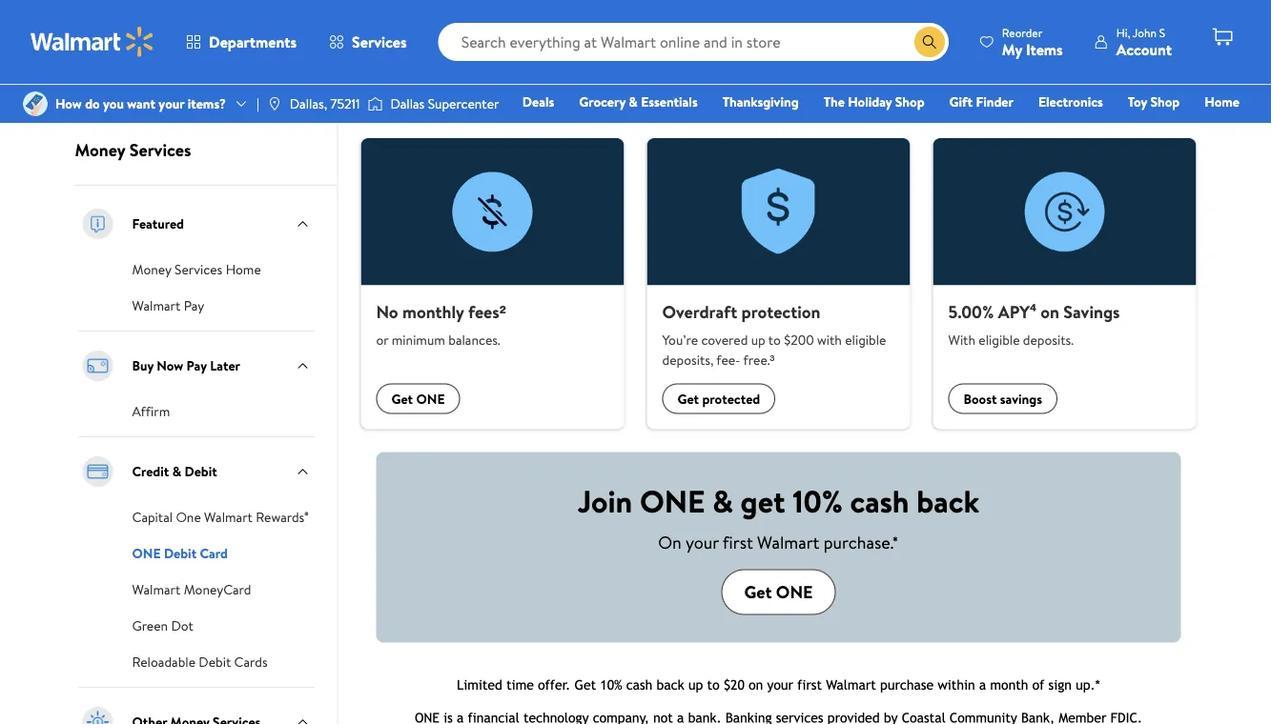 Task type: vqa. For each thing, say whether or not it's contained in the screenshot.
'&'
yes



Task type: locate. For each thing, give the bounding box(es) containing it.
services
[[352, 31, 407, 52], [129, 138, 191, 162], [175, 260, 222, 279]]

capital
[[132, 508, 173, 527]]

0 vertical spatial home
[[1205, 93, 1240, 111]]

2 horizontal spatial  image
[[368, 94, 383, 113]]

card
[[200, 544, 228, 563]]

the holiday shop
[[824, 93, 925, 111]]

& left get
[[713, 480, 733, 523]]

1 eligible from the left
[[845, 331, 886, 350]]

services up the walmart pay link
[[175, 260, 222, 279]]

get inside no monthly fees² list item
[[391, 390, 413, 408]]

departments button
[[170, 19, 313, 65]]

services down want
[[129, 138, 191, 162]]

0 horizontal spatial eligible
[[845, 331, 886, 350]]

pay down money services home
[[184, 296, 204, 315]]

to
[[768, 331, 781, 350]]

boost
[[964, 390, 997, 408]]

no monthly fees superscript two. or minimum balances. get one. image
[[361, 138, 624, 286]]

registry
[[1020, 119, 1069, 138]]

0 horizontal spatial  image
[[23, 92, 48, 116]]

1 horizontal spatial get one button
[[721, 570, 836, 615]]

now
[[157, 357, 183, 375]]

debit down toy
[[1125, 119, 1158, 138]]

reloadable debit cards
[[132, 653, 268, 672]]

pay right now
[[187, 357, 207, 375]]

green
[[132, 617, 168, 636]]

eligible down apy⁴
[[979, 331, 1020, 350]]

your right want
[[159, 94, 184, 113]]

first
[[723, 530, 753, 554]]

0 vertical spatial get one button
[[376, 384, 460, 414]]

you
[[103, 94, 124, 113]]

1 horizontal spatial get
[[678, 390, 699, 408]]

money
[[75, 138, 125, 162], [132, 260, 171, 279]]

debit inside reloadable debit cards link
[[199, 653, 231, 672]]

&
[[629, 93, 638, 111], [172, 463, 181, 481], [713, 480, 733, 523]]

eligible right with
[[845, 331, 886, 350]]

deposits,
[[662, 351, 714, 370]]

1 vertical spatial pay
[[187, 357, 207, 375]]

0 vertical spatial get one
[[391, 390, 445, 408]]

$200
[[784, 331, 814, 350]]

the
[[824, 93, 845, 111]]

your
[[159, 94, 184, 113], [686, 530, 719, 554]]

money inside money services home link
[[132, 260, 171, 279]]

5.00% apy superscript four on savings. with eligible deposits. boost savings. image
[[933, 138, 1196, 286]]

walmart inside 'join one & get 10% cash back on your first walmart purchase.*'
[[757, 530, 820, 554]]

one up on
[[640, 480, 705, 523]]

get one down minimum
[[391, 390, 445, 408]]

1 horizontal spatial your
[[686, 530, 719, 554]]

one inside 'join one & get 10% cash back on your first walmart purchase.*'
[[640, 480, 705, 523]]

0 horizontal spatial your
[[159, 94, 184, 113]]

debit for reloadable debit cards
[[199, 653, 231, 672]]

essentials
[[641, 93, 698, 111]]

1 vertical spatial get one button
[[721, 570, 836, 615]]

s
[[1159, 24, 1166, 41]]

1 vertical spatial your
[[686, 530, 719, 554]]

dallas,
[[290, 94, 327, 113]]

1 vertical spatial money
[[132, 260, 171, 279]]

my
[[1002, 39, 1022, 60]]

1 horizontal spatial eligible
[[979, 331, 1020, 350]]

1 vertical spatial get one
[[744, 580, 813, 604]]

reorder my items
[[1002, 24, 1063, 60]]

1 vertical spatial home
[[226, 260, 261, 279]]

home
[[1205, 93, 1240, 111], [226, 260, 261, 279]]

get
[[741, 480, 785, 523]]

1 horizontal spatial &
[[629, 93, 638, 111]]

Search search field
[[438, 23, 949, 61]]

get down minimum
[[391, 390, 413, 408]]

one inside no monthly fees² list item
[[416, 390, 445, 408]]

reorder
[[1002, 24, 1043, 41]]

back
[[917, 480, 979, 523]]

or
[[376, 331, 389, 350]]

walmart+
[[1183, 119, 1240, 138]]

 image right 75211
[[368, 94, 383, 113]]

join one & get 10% cash back on your first walmart purchase.*
[[578, 480, 979, 554]]

get down first
[[744, 580, 772, 604]]

get one button down minimum
[[376, 384, 460, 414]]

toy shop link
[[1120, 92, 1189, 112]]

debit left card
[[164, 544, 197, 563]]

free.³
[[744, 351, 775, 370]]

list containing no monthly fees²
[[350, 138, 1208, 430]]

shop right holiday
[[895, 93, 925, 111]]

get inside button
[[678, 390, 699, 408]]

money up the walmart pay link
[[132, 260, 171, 279]]

get one down first
[[744, 580, 813, 604]]

overdraft protection list item
[[636, 138, 922, 430]]

debit left cards
[[199, 653, 231, 672]]

& right credit at the left bottom
[[172, 463, 181, 481]]

finder
[[976, 93, 1014, 111]]

search icon image
[[922, 34, 937, 50]]

1 horizontal spatial get one
[[744, 580, 813, 604]]

walmart up 'green dot' link
[[132, 581, 181, 599]]

toy shop
[[1128, 93, 1180, 111]]

& right grocery
[[629, 93, 638, 111]]

list
[[350, 138, 1208, 430]]

0 horizontal spatial &
[[172, 463, 181, 481]]

shop right toy
[[1151, 93, 1180, 111]]

get for no
[[391, 390, 413, 408]]

2 eligible from the left
[[979, 331, 1020, 350]]

with
[[817, 331, 842, 350]]

one down minimum
[[416, 390, 445, 408]]

debit with rewards. get three percent cash back at walmart up to fifty dollars a year¹. terms apply. get one. image
[[60, 0, 1219, 111]]

credit & debit
[[132, 463, 217, 481]]

1 horizontal spatial money
[[132, 260, 171, 279]]

0 horizontal spatial money
[[75, 138, 125, 162]]

1 shop from the left
[[895, 93, 925, 111]]

buy
[[132, 357, 154, 375]]

1 horizontal spatial shop
[[1151, 93, 1180, 111]]

get protected button
[[662, 384, 776, 414]]

credit
[[132, 463, 169, 481]]

0 horizontal spatial get one button
[[376, 384, 460, 414]]

capital one walmart rewards®
[[132, 508, 309, 527]]

other money services image
[[79, 704, 117, 725]]

services up dallas
[[352, 31, 407, 52]]

money down do
[[75, 138, 125, 162]]

how do you want your items?
[[55, 94, 226, 113]]

home link
[[1196, 92, 1248, 112]]

1 vertical spatial services
[[129, 138, 191, 162]]

0 vertical spatial services
[[352, 31, 407, 52]]

eligible inside overdraft protection you're covered up to $200 with eligible deposits, fee- free.³
[[845, 331, 886, 350]]

grocery & essentials link
[[571, 92, 706, 112]]

get down deposits,
[[678, 390, 699, 408]]

 image for dallas, 75211
[[267, 96, 282, 112]]

want
[[127, 94, 155, 113]]

 image right |
[[267, 96, 282, 112]]

cash
[[850, 480, 909, 523]]

grocery & essentials
[[579, 93, 698, 111]]

no monthly fees² list item
[[350, 138, 636, 430]]

 image
[[23, 92, 48, 116], [368, 94, 383, 113], [267, 96, 282, 112]]

no
[[376, 300, 398, 324]]

debit
[[1125, 119, 1158, 138], [185, 463, 217, 481], [164, 544, 197, 563], [199, 653, 231, 672]]

2 vertical spatial services
[[175, 260, 222, 279]]

your inside 'join one & get 10% cash back on your first walmart purchase.*'
[[686, 530, 719, 554]]

capital one walmart rewards® link
[[132, 506, 309, 527]]

1 horizontal spatial  image
[[267, 96, 282, 112]]

affirm
[[132, 402, 170, 421]]

get one inside no monthly fees² list item
[[391, 390, 445, 408]]

0 horizontal spatial get
[[391, 390, 413, 408]]

0 horizontal spatial shop
[[895, 93, 925, 111]]

debit inside one debit card link
[[164, 544, 197, 563]]

protection
[[741, 300, 821, 324]]

items?
[[188, 94, 226, 113]]

 image for how do you want your items?
[[23, 92, 48, 116]]

0 horizontal spatial get one
[[391, 390, 445, 408]]

home fashion
[[951, 93, 1240, 138]]

gift finder
[[949, 93, 1014, 111]]

overdraft protection you're covered up to $200 with eligible deposits, fee- free.³
[[662, 300, 886, 370]]

your right on
[[686, 530, 719, 554]]

debit for one debit card
[[164, 544, 197, 563]]

walmart pay
[[132, 296, 204, 315]]

the holiday shop link
[[815, 92, 933, 112]]

debit up one
[[185, 463, 217, 481]]

walmart moneycard link
[[132, 579, 251, 600]]

0 vertical spatial money
[[75, 138, 125, 162]]

debit inside 'one debit' link
[[1125, 119, 1158, 138]]

1 horizontal spatial home
[[1205, 93, 1240, 111]]

get one button down first
[[721, 570, 836, 615]]

holiday
[[848, 93, 892, 111]]

walmart down get
[[757, 530, 820, 554]]

one down electronics link
[[1094, 119, 1122, 138]]

dallas, 75211
[[290, 94, 360, 113]]

supercenter
[[428, 94, 499, 113]]

toy
[[1128, 93, 1147, 111]]

& for credit
[[172, 463, 181, 481]]

2 horizontal spatial &
[[713, 480, 733, 523]]

hi,
[[1117, 24, 1130, 41]]

one down 'join one & get 10% cash back on your first walmart purchase.*'
[[776, 580, 813, 604]]

 image left how
[[23, 92, 48, 116]]



Task type: describe. For each thing, give the bounding box(es) containing it.
thanksgiving
[[723, 93, 799, 111]]

75211
[[330, 94, 360, 113]]

reloadable
[[132, 653, 196, 672]]

minimum
[[392, 331, 445, 350]]

affirm link
[[132, 400, 170, 421]]

boost savings
[[964, 390, 1042, 408]]

electronics
[[1039, 93, 1103, 111]]

on
[[658, 530, 682, 554]]

money for money services home
[[132, 260, 171, 279]]

services for money services
[[129, 138, 191, 162]]

0 horizontal spatial home
[[226, 260, 261, 279]]

registry link
[[1012, 118, 1077, 139]]

moneycard
[[184, 581, 251, 599]]

overdraft
[[662, 300, 737, 324]]

|
[[257, 94, 259, 113]]

cards
[[234, 653, 268, 672]]

john
[[1133, 24, 1157, 41]]

items
[[1026, 39, 1063, 60]]

debit for one debit
[[1125, 119, 1158, 138]]

& inside 'join one & get 10% cash back on your first walmart purchase.*'
[[713, 480, 733, 523]]

you're
[[662, 331, 698, 350]]

services inside popup button
[[352, 31, 407, 52]]

eligible inside the 5.00% apy⁴ on savings with eligible deposits.
[[979, 331, 1020, 350]]

monthly
[[402, 300, 464, 324]]

credit & debit image
[[79, 453, 117, 491]]

one debit card
[[132, 544, 228, 563]]

do
[[85, 94, 100, 113]]

services button
[[313, 19, 423, 65]]

grocery
[[579, 93, 626, 111]]

walmart moneycard
[[132, 581, 251, 599]]

get protected
[[678, 390, 760, 408]]

walmart down money services home
[[132, 296, 181, 315]]

money services home link
[[132, 258, 261, 279]]

one
[[176, 508, 201, 527]]

fees²
[[468, 300, 506, 324]]

balances.
[[448, 331, 500, 350]]

walmart up card
[[204, 508, 253, 527]]

with
[[948, 331, 976, 350]]

deals
[[522, 93, 554, 111]]

later
[[210, 357, 240, 375]]

walmart image
[[31, 27, 154, 57]]

join
[[578, 480, 633, 523]]

services for money services home
[[175, 260, 222, 279]]

one debit link
[[1085, 118, 1167, 139]]

rewards®
[[256, 508, 309, 527]]

protected
[[702, 390, 760, 408]]

dallas supercenter
[[390, 94, 499, 113]]

boost savings button
[[948, 384, 1058, 414]]

green dot
[[132, 617, 193, 636]]

Walmart Site-Wide search field
[[438, 23, 949, 61]]

up
[[751, 331, 765, 350]]

walmart+ link
[[1174, 118, 1248, 139]]

home inside home fashion
[[1205, 93, 1240, 111]]

get for overdraft
[[678, 390, 699, 408]]

one debit
[[1094, 119, 1158, 138]]

get one button inside no monthly fees² list item
[[376, 384, 460, 414]]

walmart pay link
[[132, 295, 204, 316]]

money services home
[[132, 260, 261, 279]]

money for money services
[[75, 138, 125, 162]]

one debit card link
[[132, 543, 228, 564]]

& for grocery
[[629, 93, 638, 111]]

overdraft protection. you're covered up to two hundred dollars with direct deposit, fee-free. superscript three. get protected. image
[[647, 138, 910, 286]]

 image for dallas supercenter
[[368, 94, 383, 113]]

0 vertical spatial your
[[159, 94, 184, 113]]

2 shop from the left
[[1151, 93, 1180, 111]]

dot
[[171, 617, 193, 636]]

how
[[55, 94, 82, 113]]

featured image
[[79, 205, 117, 243]]

gift finder link
[[941, 92, 1022, 112]]

2 horizontal spatial get
[[744, 580, 772, 604]]

fee-
[[717, 351, 741, 370]]

reloadable debit cards link
[[132, 651, 268, 672]]

covered
[[701, 331, 748, 350]]

deposits.
[[1023, 331, 1074, 350]]

savings
[[1064, 300, 1120, 324]]

5.00% apy⁴ on savings list item
[[922, 138, 1208, 430]]

purchase.*
[[824, 530, 899, 554]]

10%
[[793, 480, 843, 523]]

on
[[1041, 300, 1060, 324]]

gift
[[949, 93, 973, 111]]

5.00% apy⁴ on savings with eligible deposits.
[[948, 300, 1120, 350]]

fashion link
[[943, 118, 1004, 139]]

departments
[[209, 31, 297, 52]]

account
[[1117, 39, 1172, 60]]

0 vertical spatial pay
[[184, 296, 204, 315]]

no monthly fees² or minimum balances.
[[376, 300, 506, 350]]

deals link
[[514, 92, 563, 112]]

one down capital
[[132, 544, 161, 563]]

thanksgiving link
[[714, 92, 807, 112]]

cart contains 0 items total amount $0.00 image
[[1211, 26, 1234, 49]]

hi, john s account
[[1117, 24, 1172, 60]]

buy now pay later image
[[79, 347, 117, 385]]

money services
[[75, 138, 191, 162]]

featured
[[132, 215, 184, 233]]



